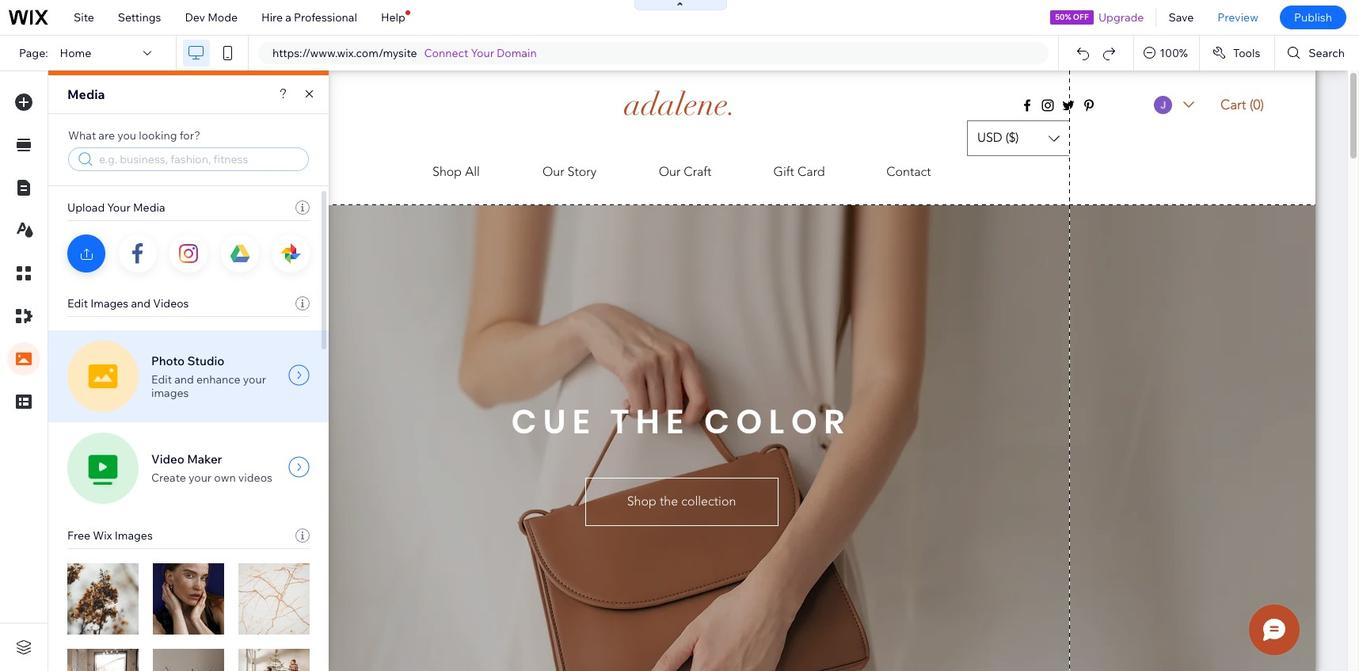 Task type: locate. For each thing, give the bounding box(es) containing it.
site
[[74, 10, 94, 25]]

free wix images
[[67, 529, 153, 543]]

hire
[[262, 10, 283, 25]]

and left videos in the top left of the page
[[131, 296, 151, 311]]

1 horizontal spatial media
[[133, 200, 165, 215]]

tools
[[1234, 46, 1261, 60]]

images left videos in the top left of the page
[[90, 296, 129, 311]]

0 horizontal spatial your
[[189, 471, 212, 485]]

wix
[[93, 529, 112, 543]]

looking
[[139, 128, 177, 143]]

1 vertical spatial your
[[107, 200, 131, 215]]

100%
[[1160, 46, 1188, 60]]

1 horizontal spatial your
[[471, 46, 494, 60]]

0 vertical spatial your
[[243, 372, 266, 386]]

your right enhance
[[243, 372, 266, 386]]

edit inside photo studio edit and enhance your images
[[151, 372, 172, 386]]

media up what
[[67, 86, 105, 102]]

1 horizontal spatial edit
[[151, 372, 172, 386]]

media
[[67, 86, 105, 102], [133, 200, 165, 215]]

1 horizontal spatial and
[[174, 372, 194, 386]]

0 vertical spatial media
[[67, 86, 105, 102]]

0 vertical spatial edit
[[67, 296, 88, 311]]

and inside photo studio edit and enhance your images
[[174, 372, 194, 386]]

tools button
[[1200, 36, 1275, 71]]

your right upload on the top left
[[107, 200, 131, 215]]

1 vertical spatial your
[[189, 471, 212, 485]]

domain
[[497, 46, 537, 60]]

and down photo
[[174, 372, 194, 386]]

maker
[[187, 452, 222, 467]]

0 horizontal spatial and
[[131, 296, 151, 311]]

upload
[[67, 200, 105, 215]]

1 vertical spatial media
[[133, 200, 165, 215]]

a
[[285, 10, 292, 25]]

your
[[471, 46, 494, 60], [107, 200, 131, 215]]

save button
[[1157, 0, 1206, 35]]

your left 'domain'
[[471, 46, 494, 60]]

1 vertical spatial images
[[115, 529, 153, 543]]

images
[[151, 385, 189, 400]]

100% button
[[1135, 36, 1200, 71]]

publish
[[1295, 10, 1333, 25]]

1 horizontal spatial your
[[243, 372, 266, 386]]

0 horizontal spatial your
[[107, 200, 131, 215]]

video
[[151, 452, 184, 467]]

dev
[[185, 10, 205, 25]]

and
[[131, 296, 151, 311], [174, 372, 194, 386]]

free
[[67, 529, 90, 543]]

settings
[[118, 10, 161, 25]]

your
[[243, 372, 266, 386], [189, 471, 212, 485]]

your down maker
[[189, 471, 212, 485]]

images
[[90, 296, 129, 311], [115, 529, 153, 543]]

50%
[[1056, 12, 1072, 22]]

1 vertical spatial and
[[174, 372, 194, 386]]

media right upload on the top left
[[133, 200, 165, 215]]

edit
[[67, 296, 88, 311], [151, 372, 172, 386]]

video maker create your own videos
[[151, 452, 273, 485]]

0 vertical spatial your
[[471, 46, 494, 60]]

0 horizontal spatial media
[[67, 86, 105, 102]]

images right wix
[[115, 529, 153, 543]]

0 vertical spatial and
[[131, 296, 151, 311]]

search
[[1309, 46, 1345, 60]]

0 horizontal spatial edit
[[67, 296, 88, 311]]

1 vertical spatial edit
[[151, 372, 172, 386]]

mode
[[208, 10, 238, 25]]

videos
[[153, 296, 189, 311]]

edit images and videos
[[67, 296, 189, 311]]



Task type: describe. For each thing, give the bounding box(es) containing it.
save
[[1169, 10, 1194, 25]]

publish button
[[1280, 6, 1347, 29]]

professional
[[294, 10, 357, 25]]

search button
[[1276, 36, 1360, 71]]

what
[[68, 128, 96, 143]]

hire a professional
[[262, 10, 357, 25]]

you
[[117, 128, 136, 143]]

own
[[214, 471, 236, 485]]

upload your media
[[67, 200, 165, 215]]

what are you looking for?
[[68, 128, 201, 143]]

50% off
[[1056, 12, 1089, 22]]

help
[[381, 10, 405, 25]]

your inside video maker create your own videos
[[189, 471, 212, 485]]

photo
[[151, 353, 185, 368]]

are
[[99, 128, 115, 143]]

for?
[[180, 128, 201, 143]]

e.g. business, fashion, fitness field
[[97, 151, 291, 167]]

connect
[[424, 46, 469, 60]]

preview button
[[1206, 0, 1271, 35]]

https://www.wix.com/mysite connect your domain
[[273, 46, 537, 60]]

https://www.wix.com/mysite
[[273, 46, 417, 60]]

off
[[1074, 12, 1089, 22]]

your inside photo studio edit and enhance your images
[[243, 372, 266, 386]]

0 vertical spatial images
[[90, 296, 129, 311]]

photo studio edit and enhance your images
[[151, 353, 266, 400]]

create
[[151, 471, 186, 485]]

dev mode
[[185, 10, 238, 25]]

upgrade
[[1099, 10, 1145, 25]]

enhance
[[196, 372, 241, 386]]

preview
[[1218, 10, 1259, 25]]

studio
[[187, 353, 225, 368]]

home
[[60, 46, 91, 60]]

videos
[[238, 471, 273, 485]]



Task type: vqa. For each thing, say whether or not it's contained in the screenshot.
"Images"
yes



